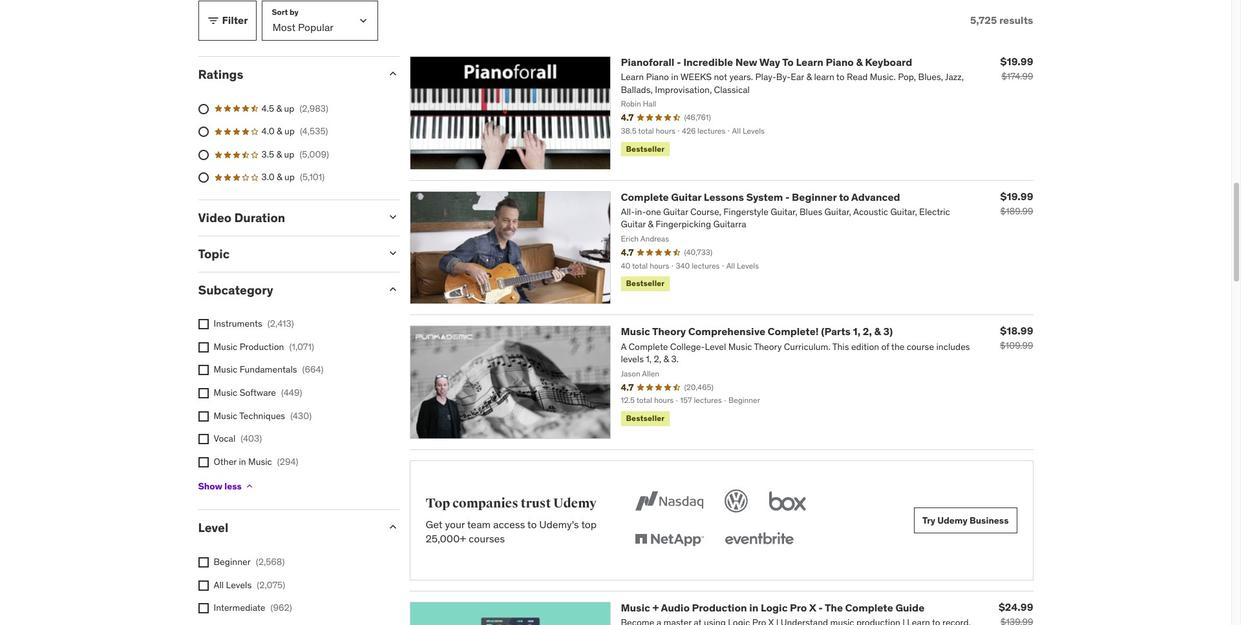 Task type: vqa. For each thing, say whether or not it's contained in the screenshot.


Task type: locate. For each thing, give the bounding box(es) containing it.
xsmall image left vocal
[[198, 435, 209, 445]]

up for 4.5 & up
[[284, 103, 294, 114]]

1 horizontal spatial udemy
[[938, 515, 968, 527]]

& for 4.0 & up (4,535)
[[277, 126, 282, 137]]

1 vertical spatial beginner
[[214, 557, 251, 569]]

0 vertical spatial small image
[[386, 67, 399, 80]]

4.5
[[262, 103, 274, 114]]

1 horizontal spatial production
[[692, 602, 747, 615]]

subcategory
[[198, 282, 273, 298]]

eventbrite image
[[723, 526, 797, 555]]

3.5 & up (5,009)
[[262, 149, 329, 160]]

1 vertical spatial to
[[528, 518, 537, 531]]

udemy up top
[[554, 496, 597, 512]]

0 vertical spatial $19.99
[[1001, 55, 1034, 68]]

complete right the
[[846, 602, 894, 615]]

video duration
[[198, 210, 285, 226]]

2 xsmall image from the top
[[198, 366, 209, 376]]

2 vertical spatial -
[[819, 602, 823, 615]]

$189.99
[[1001, 205, 1034, 217]]

team
[[467, 518, 491, 531]]

top
[[581, 518, 597, 531]]

-
[[677, 55, 681, 68], [786, 190, 790, 203], [819, 602, 823, 615]]

logic
[[761, 602, 788, 615]]

0 vertical spatial small image
[[207, 14, 220, 27]]

incredible
[[684, 55, 733, 68]]

(294)
[[277, 456, 298, 468]]

show less button
[[198, 474, 255, 500]]

pianoforall - incredible new way to learn piano & keyboard link
[[621, 55, 913, 68]]

get
[[426, 518, 443, 531]]

1 vertical spatial production
[[692, 602, 747, 615]]

xsmall image left all
[[198, 581, 209, 592]]

3)
[[884, 326, 893, 338]]

0 vertical spatial production
[[240, 341, 284, 353]]

3 small image from the top
[[386, 247, 399, 260]]

& right 3.5 on the top left
[[276, 149, 282, 160]]

music left software
[[214, 387, 237, 399]]

$19.99 for pianoforall - incredible new way to learn piano & keyboard
[[1001, 55, 1034, 68]]

up right 3.0
[[285, 172, 295, 183]]

1 vertical spatial complete
[[846, 602, 894, 615]]

ratings button
[[198, 66, 376, 82]]

music software (449)
[[214, 387, 302, 399]]

4 xsmall image from the top
[[198, 412, 209, 422]]

small image inside filter button
[[207, 14, 220, 27]]

1 xsmall image from the top
[[198, 320, 209, 330]]

music + audio production in logic pro x - the complete guide
[[621, 602, 925, 615]]

to left advanced
[[839, 190, 850, 203]]

top
[[426, 496, 450, 512]]

up right 4.5
[[284, 103, 294, 114]]

1 vertical spatial small image
[[386, 211, 399, 224]]

topic button
[[198, 246, 376, 262]]

5,725 results status
[[971, 14, 1034, 27]]

small image
[[386, 67, 399, 80], [386, 211, 399, 224], [386, 247, 399, 260]]

beginner up the levels
[[214, 557, 251, 569]]

to down trust
[[528, 518, 537, 531]]

xsmall image for all
[[198, 581, 209, 592]]

& right 3.0
[[277, 172, 282, 183]]

complete left the guitar
[[621, 190, 669, 203]]

techniques
[[239, 410, 285, 422]]

learn
[[796, 55, 824, 68]]

complete guitar lessons system - beginner to advanced link
[[621, 190, 901, 203]]

(962)
[[271, 603, 292, 615]]

2 vertical spatial small image
[[386, 522, 399, 534]]

1 small image from the top
[[386, 67, 399, 80]]

production up fundamentals
[[240, 341, 284, 353]]

advanced
[[852, 190, 901, 203]]

3.0
[[262, 172, 275, 183]]

xsmall image for vocal
[[198, 435, 209, 445]]

2 $19.99 from the top
[[1001, 190, 1034, 203]]

(5,009)
[[300, 149, 329, 160]]

5 xsmall image from the top
[[198, 604, 209, 615]]

intermediate
[[214, 603, 265, 615]]

0 horizontal spatial -
[[677, 55, 681, 68]]

xsmall image
[[198, 320, 209, 330], [198, 366, 209, 376], [198, 389, 209, 399], [198, 412, 209, 422], [198, 604, 209, 615]]

beginner right system
[[792, 190, 837, 203]]

music up vocal
[[214, 410, 237, 422]]

$174.99
[[1002, 70, 1034, 82]]

(2,075)
[[257, 580, 285, 592]]

xsmall image for beginner
[[198, 558, 209, 569]]

xsmall image for music
[[198, 343, 209, 353]]

in left logic
[[750, 602, 759, 615]]

xsmall image right 'less' in the left bottom of the page
[[244, 482, 255, 492]]

udemy inside top companies trust udemy get your team access to udemy's top 25,000+ courses
[[554, 496, 597, 512]]

complete
[[621, 190, 669, 203], [846, 602, 894, 615]]

1 vertical spatial in
[[750, 602, 759, 615]]

to
[[783, 55, 794, 68]]

level
[[198, 521, 229, 536]]

vocal (403)
[[214, 433, 262, 445]]

1 horizontal spatial beginner
[[792, 190, 837, 203]]

5,725
[[971, 14, 997, 27]]

xsmall image for music techniques
[[198, 412, 209, 422]]

0 horizontal spatial to
[[528, 518, 537, 531]]

in right other
[[239, 456, 246, 468]]

video
[[198, 210, 232, 226]]

- left incredible
[[677, 55, 681, 68]]

& for 3.0 & up (5,101)
[[277, 172, 282, 183]]

udemy right try
[[938, 515, 968, 527]]

1 vertical spatial small image
[[386, 283, 399, 296]]

video duration button
[[198, 210, 376, 226]]

small image for topic
[[386, 247, 399, 260]]

music theory comprehensive complete! (parts 1, 2, & 3) link
[[621, 326, 893, 338]]

$18.99 $109.99
[[1000, 325, 1034, 352]]

xsmall image down level
[[198, 558, 209, 569]]

& right 4.0
[[277, 126, 282, 137]]

netapp image
[[633, 526, 707, 555]]

music for music fundamentals (664)
[[214, 364, 237, 376]]

trust
[[521, 496, 551, 512]]

xsmall image
[[198, 343, 209, 353], [198, 435, 209, 445], [198, 458, 209, 468], [244, 482, 255, 492], [198, 558, 209, 569], [198, 581, 209, 592]]

system
[[747, 190, 783, 203]]

other
[[214, 456, 237, 468]]

music production (1,071)
[[214, 341, 314, 353]]

0 horizontal spatial production
[[240, 341, 284, 353]]

pro
[[790, 602, 807, 615]]

$19.99 inside "$19.99 $189.99"
[[1001, 190, 1034, 203]]

2 small image from the top
[[386, 211, 399, 224]]

&
[[856, 55, 863, 68], [276, 103, 282, 114], [277, 126, 282, 137], [276, 149, 282, 160], [277, 172, 282, 183], [875, 326, 881, 338]]

music up music software (449)
[[214, 364, 237, 376]]

(449)
[[281, 387, 302, 399]]

& for 4.5 & up (2,983)
[[276, 103, 282, 114]]

music left +
[[621, 602, 650, 615]]

0 vertical spatial udemy
[[554, 496, 597, 512]]

show less
[[198, 481, 242, 493]]

1 vertical spatial -
[[786, 190, 790, 203]]

intermediate (962)
[[214, 603, 292, 615]]

small image for ratings
[[386, 67, 399, 80]]

courses
[[469, 533, 505, 546]]

up right 4.0
[[285, 126, 295, 137]]

0 vertical spatial complete
[[621, 190, 669, 203]]

instruments (2,413)
[[214, 318, 294, 330]]

music fundamentals (664)
[[214, 364, 324, 376]]

way
[[760, 55, 781, 68]]

0 vertical spatial beginner
[[792, 190, 837, 203]]

1 vertical spatial udemy
[[938, 515, 968, 527]]

$19.99 up $189.99
[[1001, 190, 1034, 203]]

(4,535)
[[300, 126, 328, 137]]

the
[[825, 602, 843, 615]]

complete guitar lessons system - beginner to advanced
[[621, 190, 901, 203]]

music left theory
[[621, 326, 650, 338]]

0 horizontal spatial in
[[239, 456, 246, 468]]

& right 4.5
[[276, 103, 282, 114]]

xsmall image left music production (1,071)
[[198, 343, 209, 353]]

xsmall image left other
[[198, 458, 209, 468]]

other in music (294)
[[214, 456, 298, 468]]

new
[[736, 55, 758, 68]]

$18.99
[[1001, 325, 1034, 338]]

production right audio
[[692, 602, 747, 615]]

guitar
[[671, 190, 702, 203]]

0 horizontal spatial udemy
[[554, 496, 597, 512]]

0 vertical spatial -
[[677, 55, 681, 68]]

$19.99 up $174.99 on the right top of page
[[1001, 55, 1034, 68]]

keyboard
[[865, 55, 913, 68]]

1 $19.99 from the top
[[1001, 55, 1034, 68]]

- right x
[[819, 602, 823, 615]]

production
[[240, 341, 284, 353], [692, 602, 747, 615]]

small image
[[207, 14, 220, 27], [386, 283, 399, 296], [386, 522, 399, 534]]

2 vertical spatial small image
[[386, 247, 399, 260]]

small image for video duration
[[386, 211, 399, 224]]

software
[[240, 387, 276, 399]]

xsmall image for intermediate
[[198, 604, 209, 615]]

music down instruments
[[214, 341, 237, 353]]

up right 3.5 on the top left
[[284, 149, 294, 160]]

1 horizontal spatial in
[[750, 602, 759, 615]]

to
[[839, 190, 850, 203], [528, 518, 537, 531]]

3 xsmall image from the top
[[198, 389, 209, 399]]

your
[[445, 518, 465, 531]]

$24.99
[[999, 602, 1034, 614]]

up for 3.0 & up
[[285, 172, 295, 183]]

music
[[621, 326, 650, 338], [214, 341, 237, 353], [214, 364, 237, 376], [214, 387, 237, 399], [214, 410, 237, 422], [248, 456, 272, 468], [621, 602, 650, 615]]

- right system
[[786, 190, 790, 203]]

1 vertical spatial $19.99
[[1001, 190, 1034, 203]]

1 horizontal spatial to
[[839, 190, 850, 203]]

music for music techniques (430)
[[214, 410, 237, 422]]



Task type: describe. For each thing, give the bounding box(es) containing it.
3.5
[[262, 149, 274, 160]]

try udemy business
[[923, 515, 1009, 527]]

xsmall image for other
[[198, 458, 209, 468]]

xsmall image for music fundamentals
[[198, 366, 209, 376]]

fundamentals
[[240, 364, 297, 376]]

small image for level
[[386, 522, 399, 534]]

2 horizontal spatial -
[[819, 602, 823, 615]]

up for 4.0 & up
[[285, 126, 295, 137]]

3.0 & up (5,101)
[[262, 172, 325, 183]]

2,
[[863, 326, 872, 338]]

$19.99 for complete guitar lessons system - beginner to advanced
[[1001, 190, 1034, 203]]

less
[[225, 481, 242, 493]]

$19.99 $189.99
[[1001, 190, 1034, 217]]

music for music software (449)
[[214, 387, 237, 399]]

(403)
[[241, 433, 262, 445]]

level button
[[198, 521, 376, 536]]

lessons
[[704, 190, 744, 203]]

5,725 results
[[971, 14, 1034, 27]]

music for music theory comprehensive complete! (parts 1, 2, & 3)
[[621, 326, 650, 338]]

show
[[198, 481, 222, 493]]

(1,071)
[[289, 341, 314, 353]]

(2,413)
[[268, 318, 294, 330]]

& right piano
[[856, 55, 863, 68]]

1 horizontal spatial -
[[786, 190, 790, 203]]

udemy's
[[540, 518, 579, 531]]

0 vertical spatial in
[[239, 456, 246, 468]]

$19.99 $174.99
[[1001, 55, 1034, 82]]

pianoforall - incredible new way to learn piano & keyboard
[[621, 55, 913, 68]]

all levels (2,075)
[[214, 580, 285, 592]]

access
[[493, 518, 525, 531]]

duration
[[234, 210, 285, 226]]

pianoforall
[[621, 55, 675, 68]]

(2,568)
[[256, 557, 285, 569]]

try
[[923, 515, 936, 527]]

volkswagen image
[[723, 488, 751, 516]]

(2,983)
[[300, 103, 328, 114]]

filter
[[222, 14, 248, 27]]

+
[[653, 602, 659, 615]]

comprehensive
[[689, 326, 766, 338]]

piano
[[826, 55, 854, 68]]

(parts
[[821, 326, 851, 338]]

1,
[[853, 326, 861, 338]]

companies
[[453, 496, 519, 512]]

nasdaq image
[[633, 488, 707, 516]]

xsmall image for instruments
[[198, 320, 209, 330]]

levels
[[226, 580, 252, 592]]

music techniques (430)
[[214, 410, 312, 422]]

music theory comprehensive complete! (parts 1, 2, & 3)
[[621, 326, 893, 338]]

up for 3.5 & up
[[284, 149, 294, 160]]

0 horizontal spatial beginner
[[214, 557, 251, 569]]

try udemy business link
[[914, 508, 1018, 534]]

& for 3.5 & up (5,009)
[[276, 149, 282, 160]]

vocal
[[214, 433, 236, 445]]

to inside top companies trust udemy get your team access to udemy's top 25,000+ courses
[[528, 518, 537, 531]]

xsmall image for music software
[[198, 389, 209, 399]]

0 horizontal spatial complete
[[621, 190, 669, 203]]

music down (403)
[[248, 456, 272, 468]]

ratings
[[198, 66, 243, 82]]

4.0 & up (4,535)
[[262, 126, 328, 137]]

4.5 & up (2,983)
[[262, 103, 328, 114]]

complete!
[[768, 326, 819, 338]]

topic
[[198, 246, 230, 262]]

(430)
[[290, 410, 312, 422]]

box image
[[767, 488, 810, 516]]

top companies trust udemy get your team access to udemy's top 25,000+ courses
[[426, 496, 597, 546]]

xsmall image inside show less button
[[244, 482, 255, 492]]

$109.99
[[1000, 340, 1034, 352]]

guide
[[896, 602, 925, 615]]

all
[[214, 580, 224, 592]]

subcategory button
[[198, 282, 376, 298]]

1 horizontal spatial complete
[[846, 602, 894, 615]]

25,000+
[[426, 533, 466, 546]]

(5,101)
[[300, 172, 325, 183]]

small image for subcategory
[[386, 283, 399, 296]]

x
[[809, 602, 817, 615]]

music for music production (1,071)
[[214, 341, 237, 353]]

(664)
[[302, 364, 324, 376]]

business
[[970, 515, 1009, 527]]

theory
[[652, 326, 686, 338]]

results
[[1000, 14, 1034, 27]]

4.0
[[262, 126, 275, 137]]

music for music + audio production in logic pro x - the complete guide
[[621, 602, 650, 615]]

& right the 2,
[[875, 326, 881, 338]]

beginner (2,568)
[[214, 557, 285, 569]]

filter button
[[198, 0, 256, 41]]

0 vertical spatial to
[[839, 190, 850, 203]]

audio
[[661, 602, 690, 615]]



